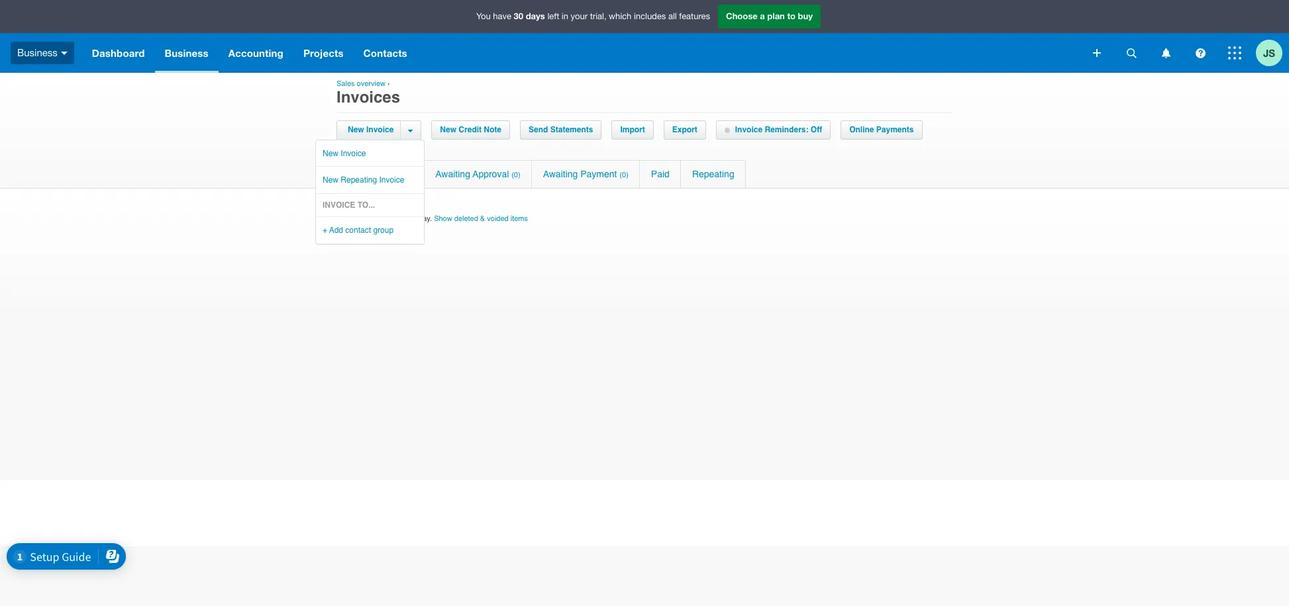 Task type: describe. For each thing, give the bounding box(es) containing it.
invoices
[[337, 88, 400, 107]]

you
[[476, 11, 491, 21]]

new repeating invoice
[[323, 176, 404, 185]]

display.
[[408, 215, 432, 223]]

0 horizontal spatial to
[[400, 215, 406, 223]]

import link
[[612, 121, 653, 139]]

awaiting for awaiting payment
[[543, 169, 578, 180]]

have
[[493, 11, 511, 21]]

1 vertical spatial new invoice
[[323, 149, 366, 158]]

choose
[[726, 11, 758, 21]]

invoice to...
[[323, 201, 375, 210]]

approval
[[473, 169, 509, 180]]

all link
[[337, 161, 369, 188]]

dashboard link
[[82, 33, 155, 73]]

30
[[514, 11, 523, 21]]

sales
[[337, 80, 355, 88]]

invoice
[[323, 201, 355, 210]]

navigation inside "banner"
[[82, 33, 1084, 73]]

repeating inside "link"
[[692, 169, 735, 180]]

there are no items to display. show deleted & voided items
[[337, 215, 528, 223]]

accounting
[[228, 47, 284, 59]]

sales overview › invoices
[[337, 80, 400, 107]]

send statements link
[[521, 121, 601, 139]]

deleted
[[454, 215, 478, 223]]

which
[[609, 11, 632, 21]]

projects
[[303, 47, 344, 59]]

draft
[[381, 169, 401, 180]]

accounting button
[[218, 33, 293, 73]]

there
[[337, 215, 356, 223]]

js button
[[1256, 33, 1289, 73]]

import
[[620, 125, 645, 134]]

awaiting payment (0)
[[543, 169, 629, 180]]

your
[[571, 11, 588, 21]]

0 horizontal spatial svg image
[[1093, 49, 1101, 57]]

1 vertical spatial new invoice link
[[316, 140, 451, 167]]

invoice reminders:                                  off link
[[717, 121, 830, 139]]

(0) inside draft (0)
[[404, 171, 413, 180]]

sales overview link
[[337, 80, 386, 88]]

a
[[760, 11, 765, 21]]

export
[[672, 125, 698, 134]]

+ add contact group link
[[316, 217, 451, 244]]

projects button
[[293, 33, 354, 73]]

are
[[358, 215, 368, 223]]

business inside popup button
[[17, 47, 58, 58]]

features
[[679, 11, 710, 21]]

send statements
[[529, 125, 593, 134]]

in
[[562, 11, 568, 21]]

statements
[[550, 125, 593, 134]]

group
[[373, 226, 394, 235]]

plan
[[767, 11, 785, 21]]

show
[[434, 215, 452, 223]]

choose a plan to buy
[[726, 11, 813, 21]]

to...
[[358, 201, 375, 210]]

2 items from the left
[[511, 215, 528, 223]]

js
[[1263, 47, 1275, 59]]

+
[[323, 226, 327, 235]]

all
[[349, 169, 359, 180]]

new left all
[[323, 176, 339, 185]]



Task type: locate. For each thing, give the bounding box(es) containing it.
send
[[529, 125, 548, 134]]

new invoice link up draft
[[316, 140, 451, 167]]

(0) inside awaiting approval (0)
[[512, 171, 521, 180]]

show deleted & voided items link
[[434, 215, 528, 223]]

to inside "banner"
[[787, 11, 796, 21]]

repeating down export link
[[692, 169, 735, 180]]

svg image
[[1196, 48, 1206, 58], [1093, 49, 1101, 57]]

&
[[480, 215, 485, 223]]

1 (0) from the left
[[404, 171, 413, 180]]

(0) for awaiting payment
[[620, 171, 629, 180]]

1 horizontal spatial (0)
[[512, 171, 521, 180]]

paid link
[[640, 161, 680, 188]]

new credit note link
[[432, 121, 510, 139]]

note
[[484, 125, 502, 134]]

overview
[[357, 80, 386, 88]]

online payments link
[[842, 121, 922, 139]]

trial,
[[590, 11, 607, 21]]

1 items from the left
[[380, 215, 398, 223]]

(0) right draft
[[404, 171, 413, 180]]

to left display.
[[400, 215, 406, 223]]

business button
[[155, 33, 218, 73]]

0 vertical spatial to
[[787, 11, 796, 21]]

to
[[787, 11, 796, 21], [400, 215, 406, 223]]

new invoice down the invoices
[[348, 125, 394, 134]]

(0) right 'payment'
[[620, 171, 629, 180]]

items
[[380, 215, 398, 223], [511, 215, 528, 223]]

1 horizontal spatial business
[[165, 47, 209, 59]]

new down the invoices
[[348, 125, 364, 134]]

2 horizontal spatial (0)
[[620, 171, 629, 180]]

1 vertical spatial to
[[400, 215, 406, 223]]

reminders:
[[765, 125, 809, 134]]

0 vertical spatial new invoice
[[348, 125, 394, 134]]

buy
[[798, 11, 813, 21]]

payment
[[581, 169, 617, 180]]

repeating link
[[681, 161, 746, 188]]

contacts
[[363, 47, 407, 59]]

awaiting approval (0)
[[435, 169, 521, 180]]

all
[[668, 11, 677, 21]]

+ add contact group
[[323, 226, 394, 235]]

svg image inside business popup button
[[61, 52, 67, 55]]

new invoice
[[348, 125, 394, 134], [323, 149, 366, 158]]

items up group
[[380, 215, 398, 223]]

business button
[[0, 33, 82, 73]]

2 (0) from the left
[[512, 171, 521, 180]]

2 awaiting from the left
[[543, 169, 578, 180]]

new invoice link
[[345, 121, 400, 139], [316, 140, 451, 167]]

repeating
[[692, 169, 735, 180], [341, 176, 377, 185]]

navigation containing dashboard
[[82, 33, 1084, 73]]

draft (0)
[[381, 169, 413, 180]]

awaiting for awaiting approval
[[435, 169, 470, 180]]

0 horizontal spatial (0)
[[404, 171, 413, 180]]

no
[[370, 215, 378, 223]]

invoice reminders:                                  off
[[735, 125, 822, 134]]

0 horizontal spatial business
[[17, 47, 58, 58]]

business
[[17, 47, 58, 58], [165, 47, 209, 59]]

new invoice up all
[[323, 149, 366, 158]]

business inside dropdown button
[[165, 47, 209, 59]]

0 horizontal spatial awaiting
[[435, 169, 470, 180]]

includes
[[634, 11, 666, 21]]

0 horizontal spatial items
[[380, 215, 398, 223]]

0 vertical spatial new invoice link
[[345, 121, 400, 139]]

days
[[526, 11, 545, 21]]

you have 30 days left in your trial, which includes all features
[[476, 11, 710, 21]]

new up all link
[[323, 149, 339, 158]]

to left buy
[[787, 11, 796, 21]]

voided
[[487, 215, 509, 223]]

1 horizontal spatial repeating
[[692, 169, 735, 180]]

export link
[[664, 121, 705, 139]]

(0) right approval
[[512, 171, 521, 180]]

banner
[[0, 0, 1289, 73]]

awaiting left approval
[[435, 169, 470, 180]]

1 awaiting from the left
[[435, 169, 470, 180]]

1 horizontal spatial to
[[787, 11, 796, 21]]

1 horizontal spatial awaiting
[[543, 169, 578, 180]]

3 (0) from the left
[[620, 171, 629, 180]]

navigation
[[82, 33, 1084, 73]]

(0) inside awaiting payment (0)
[[620, 171, 629, 180]]

(0) for awaiting approval
[[512, 171, 521, 180]]

new invoice link down the invoices
[[345, 121, 400, 139]]

credit
[[459, 125, 482, 134]]

banner containing js
[[0, 0, 1289, 73]]

new credit note
[[440, 125, 502, 134]]

0 horizontal spatial repeating
[[341, 176, 377, 185]]

payments
[[876, 125, 914, 134]]

repeating up to...
[[341, 176, 377, 185]]

1 horizontal spatial svg image
[[1196, 48, 1206, 58]]

online payments
[[849, 125, 914, 134]]

›
[[388, 80, 390, 88]]

contacts button
[[354, 33, 417, 73]]

dashboard
[[92, 47, 145, 59]]

awaiting
[[435, 169, 470, 180], [543, 169, 578, 180]]

svg image
[[1228, 46, 1242, 60], [1127, 48, 1137, 58], [1162, 48, 1170, 58], [61, 52, 67, 55]]

contact
[[345, 226, 371, 235]]

add
[[329, 226, 343, 235]]

items right voided
[[511, 215, 528, 223]]

new
[[348, 125, 364, 134], [440, 125, 457, 134], [323, 149, 339, 158], [323, 176, 339, 185]]

left
[[548, 11, 559, 21]]

awaiting left 'payment'
[[543, 169, 578, 180]]

paid
[[651, 169, 670, 180]]

1 horizontal spatial items
[[511, 215, 528, 223]]

new repeating invoice link
[[316, 167, 451, 193]]

invoice
[[366, 125, 394, 134], [735, 125, 763, 134], [341, 149, 366, 158], [379, 176, 404, 185]]

new left credit
[[440, 125, 457, 134]]

online
[[849, 125, 874, 134]]

off
[[811, 125, 822, 134]]

(0)
[[404, 171, 413, 180], [512, 171, 521, 180], [620, 171, 629, 180]]



Task type: vqa. For each thing, say whether or not it's contained in the screenshot.
the Tax Rate
no



